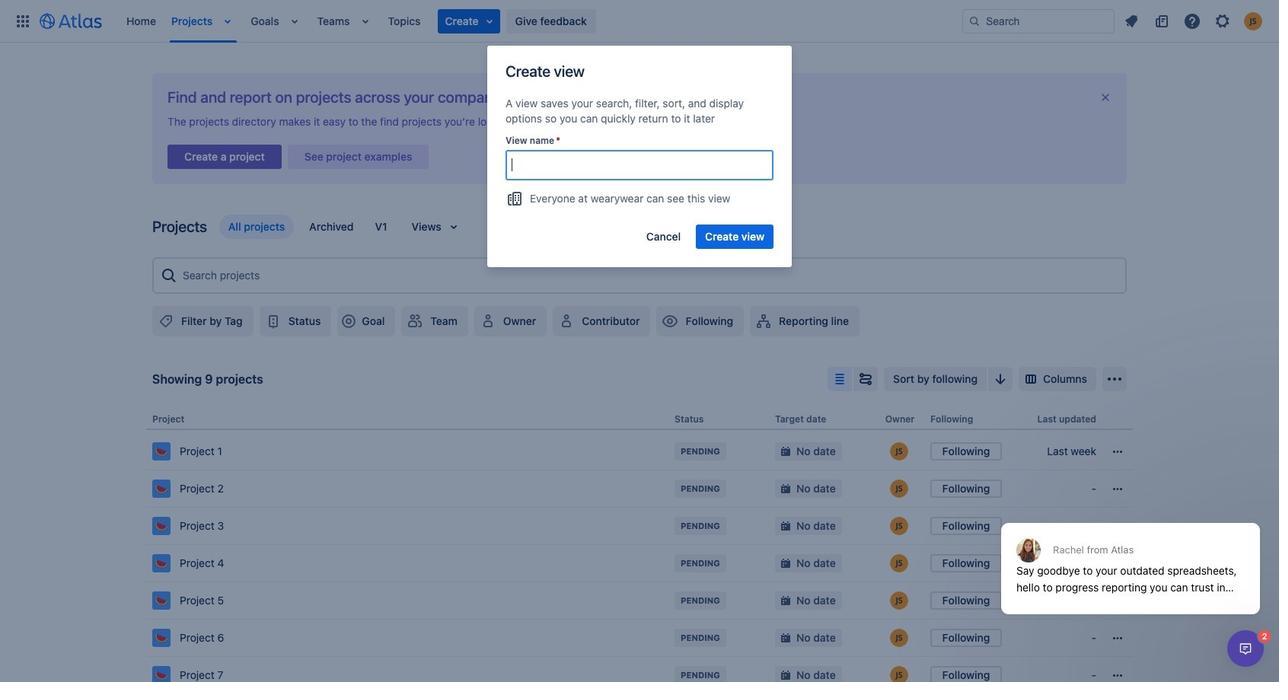 Task type: vqa. For each thing, say whether or not it's contained in the screenshot.
Search projects field
yes



Task type: locate. For each thing, give the bounding box(es) containing it.
search image
[[969, 15, 981, 27]]

1 horizontal spatial list
[[1118, 9, 1270, 33]]

None field
[[507, 152, 772, 179]]

dialog
[[994, 486, 1268, 626], [1228, 631, 1264, 667]]

banner
[[0, 0, 1280, 43]]

list item
[[219, 0, 240, 42], [285, 0, 307, 42], [356, 0, 377, 42], [438, 9, 500, 33]]

reverse sort order image
[[992, 370, 1010, 388]]

display as timeline image
[[857, 370, 875, 388]]

display as list image
[[831, 370, 849, 388]]

Search field
[[963, 9, 1115, 33]]

list item inside top element
[[438, 9, 500, 33]]

None search field
[[963, 9, 1115, 33]]

following image
[[661, 312, 680, 331]]

0 horizontal spatial list
[[119, 0, 963, 42]]

search projects image
[[160, 267, 178, 285]]

list
[[119, 0, 963, 42], [1118, 9, 1270, 33]]

status image
[[264, 312, 282, 331]]



Task type: describe. For each thing, give the bounding box(es) containing it.
top element
[[9, 0, 963, 42]]

wearywear image
[[506, 190, 524, 208]]

1 vertical spatial dialog
[[1228, 631, 1264, 667]]

close banner image
[[1100, 91, 1112, 104]]

tag image
[[157, 312, 175, 331]]

help image
[[1184, 12, 1202, 30]]

0 vertical spatial dialog
[[994, 486, 1268, 626]]

Search projects field
[[178, 262, 1120, 289]]



